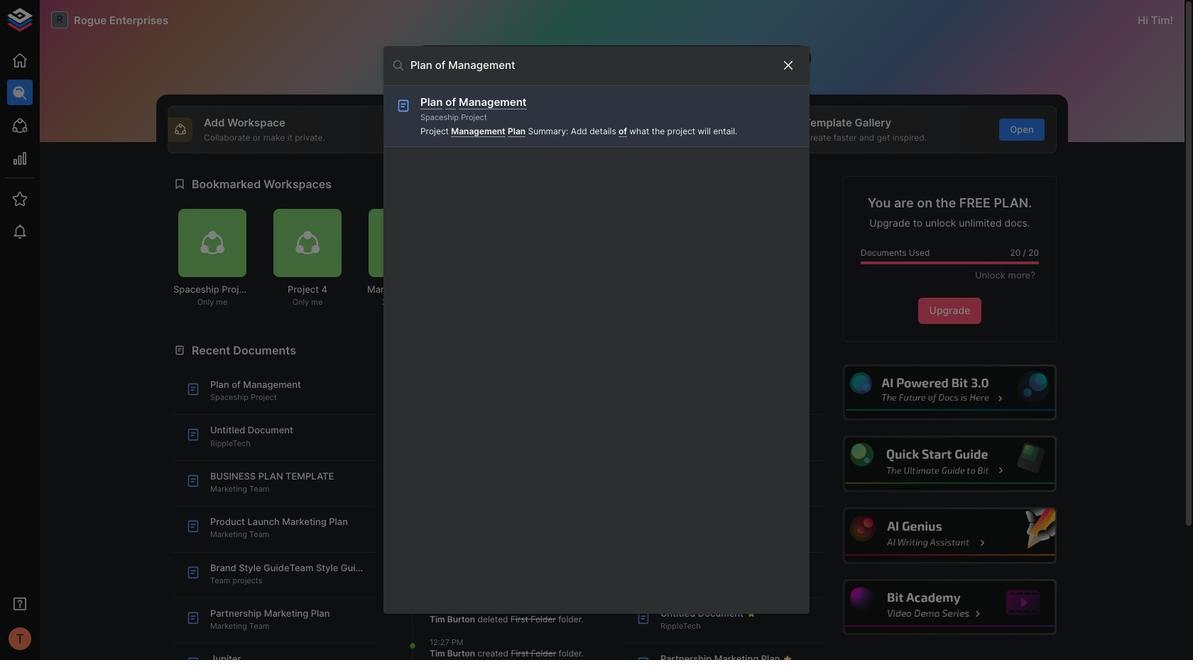 Task type: vqa. For each thing, say whether or not it's contained in the screenshot.
4th help image from the bottom
yes



Task type: locate. For each thing, give the bounding box(es) containing it.
4 help image from the top
[[843, 579, 1057, 635]]

1 help image from the top
[[843, 364, 1057, 421]]

help image
[[843, 364, 1057, 421], [843, 436, 1057, 492], [843, 507, 1057, 564], [843, 579, 1057, 635]]

Search documents, folders and workspaces... text field
[[411, 55, 770, 77]]

dialog
[[384, 46, 810, 614]]



Task type: describe. For each thing, give the bounding box(es) containing it.
3 help image from the top
[[843, 507, 1057, 564]]

2 help image from the top
[[843, 436, 1057, 492]]



